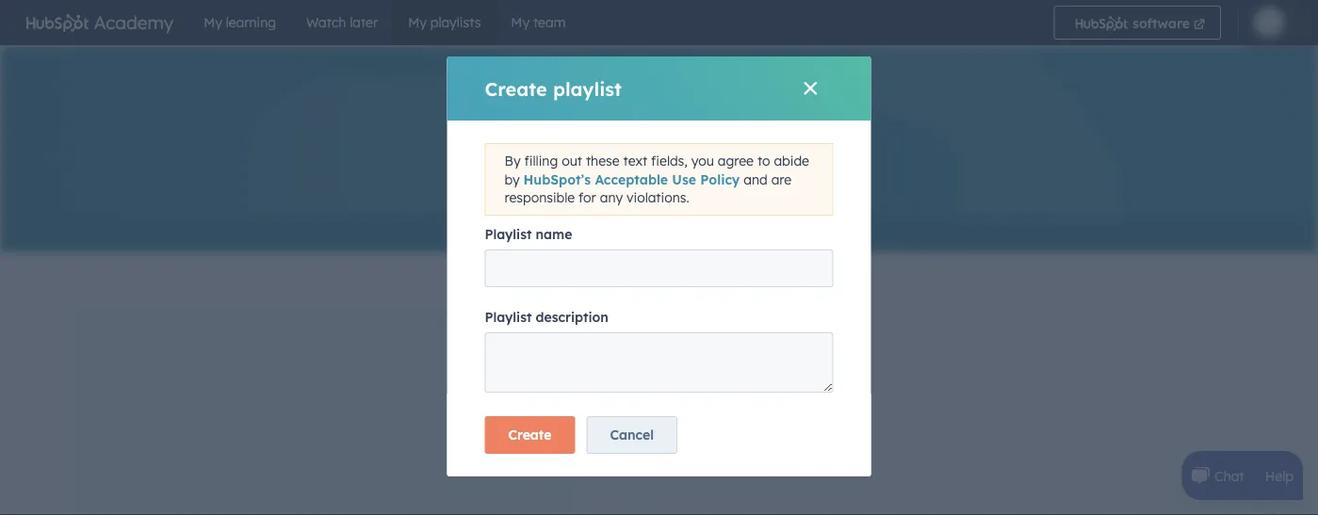 Task type: describe. For each thing, give the bounding box(es) containing it.
hubspot's acceptable use policy
[[524, 171, 740, 188]]

watch later link
[[291, 0, 393, 45]]

Playlist name text field
[[485, 250, 834, 287]]

violations.
[[627, 190, 690, 206]]

my for my learning
[[204, 14, 222, 31]]

responsible
[[505, 190, 575, 206]]

my for my playlists
[[408, 14, 427, 31]]

you
[[692, 153, 714, 169]]

my team
[[511, 14, 566, 31]]

my playlists link
[[393, 0, 496, 45]]

hubspot_logo image for software
[[1076, 16, 1129, 31]]

help
[[1266, 468, 1294, 484]]

playlist
[[553, 77, 622, 100]]

my learning
[[204, 14, 276, 31]]

close image
[[803, 82, 819, 97]]

my for my team
[[511, 14, 530, 31]]

cancel link
[[587, 416, 678, 454]]

Playlist description text field
[[485, 333, 834, 393]]

playlists
[[431, 14, 481, 31]]

watch later
[[306, 14, 378, 31]]

any
[[600, 190, 623, 206]]

create for create playlist
[[485, 77, 548, 100]]

team
[[534, 14, 566, 31]]

playlist for playlist
[[631, 132, 688, 153]]

playlist for playlist name
[[485, 226, 532, 243]]

by
[[505, 153, 521, 169]]

software
[[1129, 15, 1191, 32]]

use
[[672, 171, 697, 188]]

later
[[350, 14, 378, 31]]

my playlists
[[408, 14, 481, 31]]

for
[[579, 190, 597, 206]]



Task type: locate. For each thing, give the bounding box(es) containing it.
navigation containing my learning
[[189, 0, 1036, 45]]

0 horizontal spatial hubspot_logo image
[[26, 14, 89, 32]]

learning
[[226, 14, 276, 31]]

and
[[744, 171, 768, 188]]

1 horizontal spatial my
[[408, 14, 427, 31]]

out
[[562, 153, 583, 169]]

my
[[204, 14, 222, 31], [408, 14, 427, 31], [511, 14, 530, 31]]

2 my from the left
[[408, 14, 427, 31]]

description
[[536, 309, 609, 325]]

agree
[[718, 153, 754, 169]]

and are responsible for any violations.
[[505, 171, 792, 206]]

0 vertical spatial create
[[485, 77, 548, 100]]

academy
[[89, 11, 174, 34]]

text
[[624, 153, 648, 169]]

1 horizontal spatial hubspot_logo image
[[1076, 16, 1129, 31]]

1 my from the left
[[204, 14, 222, 31]]

to
[[758, 153, 771, 169]]

are
[[772, 171, 792, 188]]

fields,
[[652, 153, 688, 169]]

1 vertical spatial playlist
[[485, 226, 532, 243]]

my learning link
[[189, 0, 291, 45]]

filling
[[525, 153, 558, 169]]

create for create
[[509, 427, 552, 443]]

hubspot's
[[524, 171, 591, 188]]

playlist left name
[[485, 226, 532, 243]]

my left team
[[511, 14, 530, 31]]

my left "playlists"
[[408, 14, 427, 31]]

by filling out these text fields, you agree to abide by
[[505, 153, 810, 188]]

policy
[[701, 171, 740, 188]]

my team link
[[496, 0, 581, 45]]

these
[[586, 153, 620, 169]]

playlist description
[[485, 309, 609, 325]]

1 vertical spatial create
[[509, 427, 552, 443]]

name
[[536, 226, 573, 243]]

create
[[485, 77, 548, 100], [509, 427, 552, 443]]

hubspot_logo image
[[26, 14, 89, 32], [1076, 16, 1129, 31]]

2 horizontal spatial my
[[511, 14, 530, 31]]

2 vertical spatial playlist
[[485, 309, 532, 325]]

acceptable
[[595, 171, 668, 188]]

0 vertical spatial playlist
[[631, 132, 688, 153]]

abide
[[774, 153, 810, 169]]

create playlist
[[485, 77, 622, 100]]

chat
[[1215, 468, 1245, 484]]

playlist left description
[[485, 309, 532, 325]]

playlist for playlist description
[[485, 309, 532, 325]]

watch
[[306, 14, 346, 31]]

playlist name
[[485, 226, 573, 243]]

playlist up the use
[[631, 132, 688, 153]]

hubspot_logo image for academy
[[26, 14, 89, 32]]

by
[[505, 171, 520, 188]]

0 horizontal spatial my
[[204, 14, 222, 31]]

playlist
[[631, 132, 688, 153], [485, 226, 532, 243], [485, 309, 532, 325]]

create inside button
[[509, 427, 552, 443]]

3 my from the left
[[511, 14, 530, 31]]

hubspot's acceptable use policy link
[[524, 171, 740, 188]]

cancel
[[610, 427, 654, 443]]

create button
[[485, 416, 575, 454]]

my left learning
[[204, 14, 222, 31]]

my inside 'link'
[[511, 14, 530, 31]]

navigation
[[189, 0, 1036, 45]]



Task type: vqa. For each thing, say whether or not it's contained in the screenshot.
Link opens in a new window image
no



